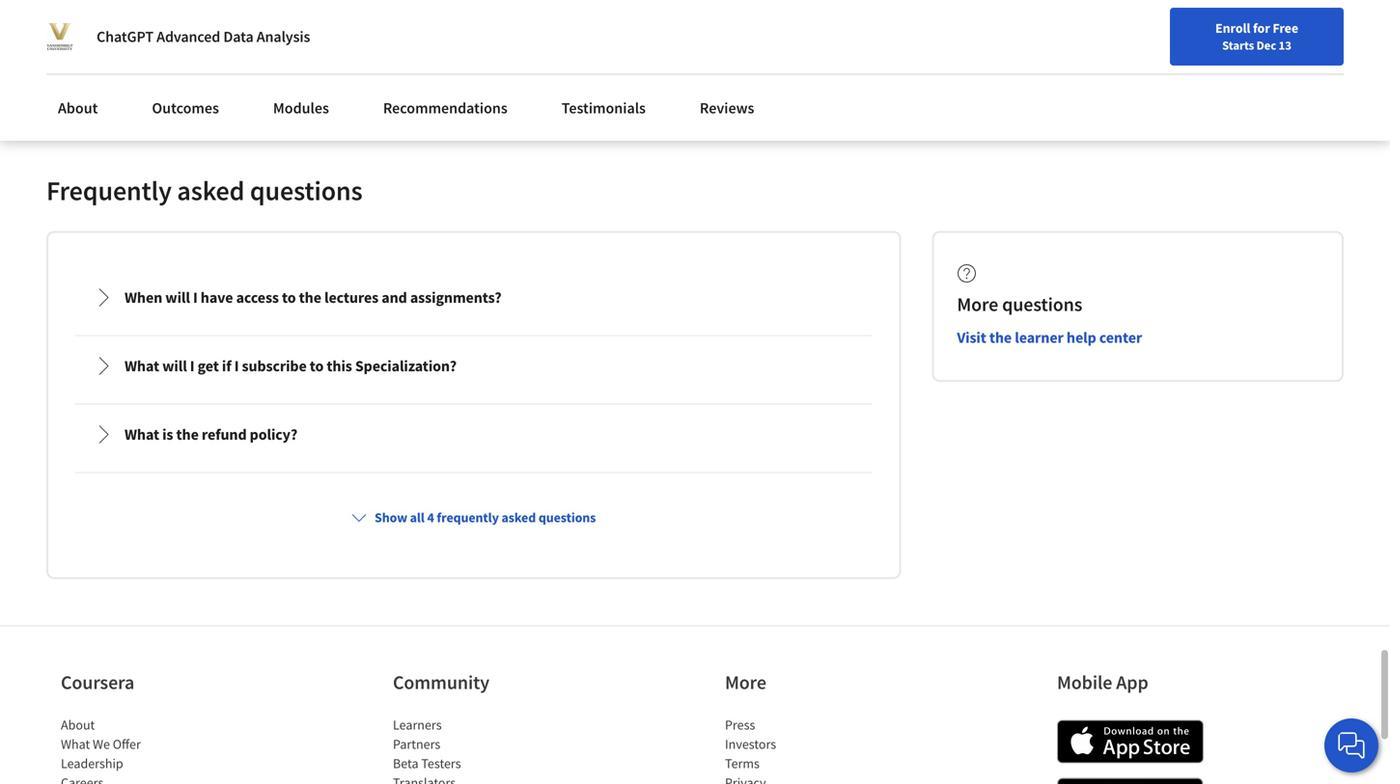 Task type: vqa. For each thing, say whether or not it's contained in the screenshot.
Mobile App
yes



Task type: locate. For each thing, give the bounding box(es) containing it.
0 horizontal spatial list item
[[61, 774, 225, 785]]

about up what we offer link on the left of the page
[[61, 717, 95, 734]]

starts
[[1222, 38, 1254, 53]]

about what we offer leadership
[[61, 717, 141, 773]]

mobile app
[[1057, 671, 1148, 695]]

0 vertical spatial questions
[[250, 174, 363, 207]]

investors
[[725, 736, 776, 753]]

vanderbilt university image
[[46, 23, 73, 50]]

3 list from the left
[[725, 716, 889, 785]]

0 vertical spatial asked
[[177, 174, 245, 207]]

1 vertical spatial about
[[61, 717, 95, 734]]

list for more
[[725, 716, 889, 785]]

will right when at the top
[[165, 288, 190, 307]]

2 list item from the left
[[393, 774, 557, 785]]

1 horizontal spatial to
[[310, 357, 324, 376]]

1 list item from the left
[[61, 774, 225, 785]]

list containing about
[[61, 716, 225, 785]]

about down vanderbilt university icon
[[58, 98, 98, 118]]

get it on google play image
[[1057, 778, 1204, 785]]

opens in a new tab image
[[580, 496, 595, 512]]

chatgpt
[[97, 27, 153, 46]]

2 vertical spatial what
[[61, 736, 90, 753]]

list containing press
[[725, 716, 889, 785]]

when will i have access to the lectures and assignments? button
[[78, 271, 869, 325]]

data
[[223, 27, 254, 46]]

1 vertical spatial about link
[[61, 717, 95, 734]]

when
[[125, 288, 162, 307]]

2 list from the left
[[393, 716, 557, 785]]

more
[[957, 292, 998, 316], [725, 671, 766, 695]]

about for about
[[58, 98, 98, 118]]

app
[[1116, 671, 1148, 695]]

to left this on the left top
[[310, 357, 324, 376]]

i left get
[[190, 357, 195, 376]]

0 vertical spatial the
[[299, 288, 321, 307]]

0 vertical spatial about link
[[46, 87, 109, 129]]

assignments?
[[410, 288, 502, 307]]

0 horizontal spatial to
[[282, 288, 296, 307]]

2 horizontal spatial list
[[725, 716, 889, 785]]

will for what
[[162, 357, 187, 376]]

about link down vanderbilt university icon
[[46, 87, 109, 129]]

0 horizontal spatial more
[[725, 671, 766, 695]]

visit the learner help center link
[[957, 328, 1142, 347]]

more questions
[[957, 292, 1082, 316]]

i for get
[[190, 357, 195, 376]]

about inside about what we offer leadership
[[61, 717, 95, 734]]

1 horizontal spatial asked
[[501, 509, 536, 526]]

for
[[1253, 19, 1270, 37]]

about link up what we offer link on the left of the page
[[61, 717, 95, 734]]

will
[[165, 288, 190, 307], [162, 357, 187, 376]]

1 vertical spatial will
[[162, 357, 187, 376]]

0 horizontal spatial questions
[[250, 174, 363, 207]]

free
[[1273, 19, 1298, 37]]

2 horizontal spatial list item
[[725, 774, 889, 785]]

list item
[[61, 774, 225, 785], [393, 774, 557, 785], [725, 774, 889, 785]]

what for what will i get if i subscribe to this specialization?
[[125, 357, 159, 376]]

about link for frequently asked questions
[[46, 87, 109, 129]]

dec
[[1256, 38, 1276, 53]]

list item down testers
[[393, 774, 557, 785]]

learners
[[393, 717, 442, 734]]

to
[[282, 288, 296, 307], [310, 357, 324, 376]]

terms link
[[725, 755, 760, 773]]

about
[[58, 98, 98, 118], [61, 717, 95, 734]]

get
[[198, 357, 219, 376]]

i for have
[[193, 288, 198, 307]]

testimonials link
[[550, 87, 657, 129]]

policy?
[[250, 425, 298, 444]]

list
[[61, 716, 225, 785], [393, 716, 557, 785], [725, 716, 889, 785]]

investors link
[[725, 736, 776, 753]]

subscribe
[[242, 357, 307, 376]]

asked down outcomes
[[177, 174, 245, 207]]

press link
[[725, 717, 755, 734]]

i
[[193, 288, 198, 307], [190, 357, 195, 376], [234, 357, 239, 376]]

what left the is
[[125, 425, 159, 444]]

beta testers link
[[393, 755, 461, 773]]

0 vertical spatial what
[[125, 357, 159, 376]]

0 vertical spatial more
[[957, 292, 998, 316]]

access
[[236, 288, 279, 307]]

leadership
[[61, 755, 123, 773]]

community
[[393, 671, 489, 695]]

i right if
[[234, 357, 239, 376]]

about link
[[46, 87, 109, 129], [61, 717, 95, 734]]

about for about what we offer leadership
[[61, 717, 95, 734]]

1 vertical spatial what
[[125, 425, 159, 444]]

0 vertical spatial about
[[58, 98, 98, 118]]

menu item
[[1021, 19, 1145, 82]]

we
[[93, 736, 110, 753]]

center
[[1099, 328, 1142, 347]]

what is the refund policy? button
[[78, 408, 869, 462]]

1 vertical spatial the
[[989, 328, 1012, 347]]

1 vertical spatial more
[[725, 671, 766, 695]]

list item for community
[[393, 774, 557, 785]]

1 horizontal spatial questions
[[538, 509, 596, 526]]

list item down 'offer'
[[61, 774, 225, 785]]

list item for coursera
[[61, 774, 225, 785]]

None search field
[[275, 12, 594, 51]]

0 vertical spatial will
[[165, 288, 190, 307]]

beta
[[393, 755, 418, 773]]

have
[[201, 288, 233, 307]]

1 horizontal spatial list
[[393, 716, 557, 785]]

what left get
[[125, 357, 159, 376]]

about link for more
[[61, 717, 95, 734]]

collapsed list
[[71, 264, 876, 531]]

list containing learners
[[393, 716, 557, 785]]

more up 'press' at the bottom of the page
[[725, 671, 766, 695]]

1 horizontal spatial more
[[957, 292, 998, 316]]

asked
[[177, 174, 245, 207], [501, 509, 536, 526]]

questions
[[250, 174, 363, 207], [1002, 292, 1082, 316], [538, 509, 596, 526]]

more for more questions
[[957, 292, 998, 316]]

2 horizontal spatial questions
[[1002, 292, 1082, 316]]

asked inside dropdown button
[[501, 509, 536, 526]]

what
[[125, 357, 159, 376], [125, 425, 159, 444], [61, 736, 90, 753]]

i left the have
[[193, 288, 198, 307]]

outcomes link
[[140, 87, 231, 129]]

0 vertical spatial to
[[282, 288, 296, 307]]

asked right frequently
[[501, 509, 536, 526]]

3 list item from the left
[[725, 774, 889, 785]]

1 vertical spatial asked
[[501, 509, 536, 526]]

will left get
[[162, 357, 187, 376]]

1 list from the left
[[61, 716, 225, 785]]

the
[[299, 288, 321, 307], [989, 328, 1012, 347], [176, 425, 199, 444]]

the left lectures
[[299, 288, 321, 307]]

1 vertical spatial questions
[[1002, 292, 1082, 316]]

more up visit
[[957, 292, 998, 316]]

0 horizontal spatial list
[[61, 716, 225, 785]]

specialization?
[[355, 357, 457, 376]]

to right access
[[282, 288, 296, 307]]

what up 'leadership'
[[61, 736, 90, 753]]

2 horizontal spatial the
[[989, 328, 1012, 347]]

the right visit
[[989, 328, 1012, 347]]

1 horizontal spatial the
[[299, 288, 321, 307]]

help
[[1067, 328, 1096, 347]]

learners link
[[393, 717, 442, 734]]

all
[[410, 509, 424, 526]]

2 vertical spatial the
[[176, 425, 199, 444]]

list item down press investors terms
[[725, 774, 889, 785]]

1 vertical spatial to
[[310, 357, 324, 376]]

2 vertical spatial questions
[[538, 509, 596, 526]]

the right the is
[[176, 425, 199, 444]]

1 horizontal spatial list item
[[393, 774, 557, 785]]

reviews
[[700, 98, 754, 118]]

frequently
[[437, 509, 499, 526]]



Task type: describe. For each thing, give the bounding box(es) containing it.
mobile
[[1057, 671, 1112, 695]]

partners
[[393, 736, 440, 753]]

will for when
[[165, 288, 190, 307]]

is
[[162, 425, 173, 444]]

what will i get if i subscribe to this specialization?
[[125, 357, 457, 376]]

what is the refund policy?
[[125, 425, 298, 444]]

more for more
[[725, 671, 766, 695]]

recommendations
[[383, 98, 508, 118]]

visit the learner help center
[[957, 328, 1142, 347]]

questions inside show all 4 frequently asked questions dropdown button
[[538, 509, 596, 526]]

0 horizontal spatial asked
[[177, 174, 245, 207]]

advanced
[[156, 27, 220, 46]]

list for coursera
[[61, 716, 225, 785]]

leadership link
[[61, 755, 123, 773]]

show notifications image
[[1166, 24, 1189, 47]]

testers
[[421, 755, 461, 773]]

show all 4 frequently asked questions
[[375, 509, 596, 526]]

download on the app store image
[[1057, 720, 1204, 764]]

show
[[375, 509, 407, 526]]

press
[[725, 717, 755, 734]]

enroll for free starts dec 13
[[1215, 19, 1298, 53]]

4
[[427, 509, 434, 526]]

chat with us image
[[1336, 731, 1367, 762]]

what we offer link
[[61, 736, 141, 753]]

lectures
[[324, 288, 379, 307]]

to inside when will i have access to the lectures and assignments? dropdown button
[[282, 288, 296, 307]]

outcomes
[[152, 98, 219, 118]]

coursera
[[61, 671, 134, 695]]

press investors terms
[[725, 717, 776, 773]]

terms
[[725, 755, 760, 773]]

modules
[[273, 98, 329, 118]]

reviews link
[[688, 87, 766, 129]]

what inside about what we offer leadership
[[61, 736, 90, 753]]

what for what is the refund policy?
[[125, 425, 159, 444]]

visit
[[957, 328, 986, 347]]

partners link
[[393, 736, 440, 753]]

and
[[382, 288, 407, 307]]

show all 4 frequently asked questions button
[[344, 500, 604, 535]]

refund
[[202, 425, 247, 444]]

when will i have access to the lectures and assignments?
[[125, 288, 502, 307]]

list item for more
[[725, 774, 889, 785]]

frequently
[[46, 174, 172, 207]]

enroll
[[1215, 19, 1250, 37]]

this
[[327, 357, 352, 376]]

testimonials
[[562, 98, 646, 118]]

if
[[222, 357, 231, 376]]

0 horizontal spatial the
[[176, 425, 199, 444]]

to inside what will i get if i subscribe to this specialization? dropdown button
[[310, 357, 324, 376]]

modules link
[[261, 87, 341, 129]]

chatgpt advanced data analysis
[[97, 27, 310, 46]]

learner
[[1015, 328, 1064, 347]]

coursera image
[[23, 16, 146, 47]]

list for community
[[393, 716, 557, 785]]

learners partners beta testers
[[393, 717, 461, 773]]

frequently asked questions
[[46, 174, 363, 207]]

offer
[[113, 736, 141, 753]]

recommendations link
[[371, 87, 519, 129]]

what will i get if i subscribe to this specialization? button
[[78, 339, 869, 393]]

13
[[1279, 38, 1291, 53]]

analysis
[[256, 27, 310, 46]]



